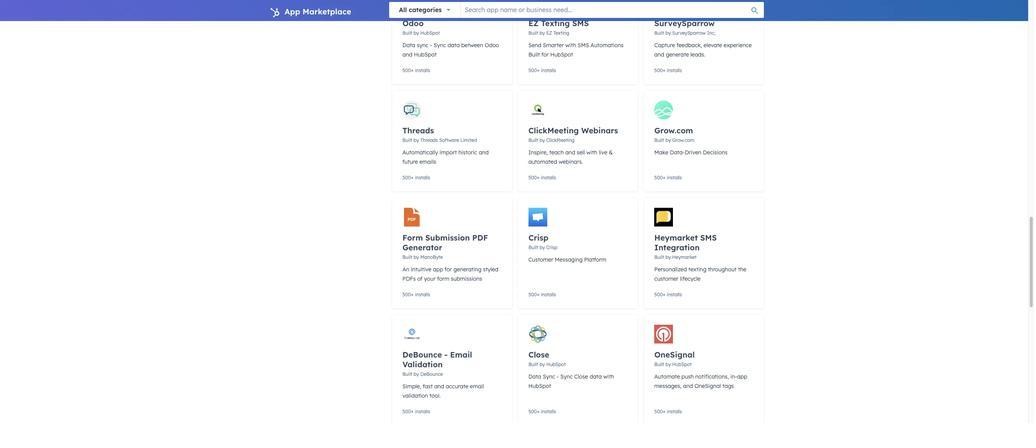 Task type: vqa. For each thing, say whether or not it's contained in the screenshot.
24
no



Task type: locate. For each thing, give the bounding box(es) containing it.
1 vertical spatial odoo
[[485, 42, 499, 49]]

simple,
[[403, 384, 421, 391]]

installs down data sync - sync close data with hubspot
[[541, 409, 556, 415]]

and up 'webinars.'
[[566, 149, 576, 156]]

automations
[[591, 42, 624, 49]]

hubspot down close built by hubspot
[[529, 383, 552, 390]]

and right historic
[[479, 149, 489, 156]]

1 vertical spatial app
[[738, 374, 748, 381]]

0 vertical spatial odoo
[[403, 18, 424, 28]]

for inside an intuitive app for generating styled pdfs of your form submissions
[[445, 266, 452, 273]]

by up personalized
[[666, 255, 671, 261]]

1 horizontal spatial for
[[542, 51, 549, 58]]

hubspot up sync
[[421, 30, 440, 36]]

0 vertical spatial debounce
[[403, 350, 442, 360]]

1 horizontal spatial -
[[445, 350, 448, 360]]

heymarket up personalized
[[655, 233, 698, 243]]

automatically import historic and future emails
[[403, 149, 489, 166]]

0 vertical spatial app
[[433, 266, 443, 273]]

- inside "debounce - email validation built by debounce"
[[445, 350, 448, 360]]

0 vertical spatial with
[[566, 42, 577, 49]]

data sync - sync data between odoo and hubspot
[[403, 42, 499, 58]]

pdfs
[[403, 276, 416, 283]]

and inside inspire, teach and sell with live & automated webinars.
[[566, 149, 576, 156]]

inspire, teach and sell with live & automated webinars.
[[529, 149, 613, 166]]

hubspot
[[421, 30, 440, 36], [414, 51, 437, 58], [551, 51, 573, 58], [547, 362, 566, 368], [673, 362, 692, 368], [529, 383, 552, 390]]

hubspot down smarter
[[551, 51, 573, 58]]

hubspot inside data sync - sync data between odoo and hubspot
[[414, 51, 437, 58]]

installs down automated
[[541, 175, 556, 181]]

0 horizontal spatial for
[[445, 266, 452, 273]]

0 vertical spatial close
[[529, 350, 550, 360]]

by inside grow.com built by grow.com
[[666, 138, 671, 143]]

installs for surveysparrow
[[667, 68, 682, 73]]

0 horizontal spatial app
[[433, 266, 443, 273]]

1 vertical spatial heymarket
[[673, 255, 697, 261]]

styled
[[483, 266, 499, 273]]

feedback,
[[677, 42, 703, 49]]

data-
[[670, 149, 685, 156]]

1 vertical spatial ez
[[547, 30, 553, 36]]

0 vertical spatial surveysparrow
[[655, 18, 715, 28]]

0 horizontal spatial close
[[529, 350, 550, 360]]

debounce - email validation built by debounce
[[403, 350, 473, 378]]

500 for clickmeeting webinars
[[529, 175, 537, 181]]

0 vertical spatial data
[[448, 42, 460, 49]]

by down the validation
[[414, 372, 419, 378]]

app inside an intuitive app for generating styled pdfs of your form submissions
[[433, 266, 443, 273]]

installs down customer
[[541, 292, 556, 298]]

1 vertical spatial with
[[587, 149, 598, 156]]

built inside onesignal built by hubspot
[[655, 362, 665, 368]]

installs down generate
[[667, 68, 682, 73]]

grow.com
[[655, 126, 694, 136], [673, 138, 695, 143]]

installs for ez texting sms
[[541, 68, 556, 73]]

odoo inside "odoo built by hubspot"
[[403, 18, 424, 28]]

crisp
[[529, 233, 549, 243], [547, 245, 558, 251]]

all categories button
[[389, 2, 460, 18]]

installs down "customer"
[[667, 292, 682, 298]]

an intuitive app for generating styled pdfs of your form submissions
[[403, 266, 499, 283]]

data inside data sync - sync close data with hubspot
[[529, 374, 542, 381]]

built inside send smarter with sms automations built for hubspot
[[529, 51, 540, 58]]

driven
[[685, 149, 702, 156]]

capture
[[655, 42, 676, 49]]

2 vertical spatial sms
[[701, 233, 717, 243]]

1 vertical spatial clickmeeting
[[547, 138, 575, 143]]

1 vertical spatial grow.com
[[673, 138, 695, 143]]

0 vertical spatial for
[[542, 51, 549, 58]]

built inside heymarket sms integration built by heymarket
[[655, 255, 665, 261]]

odoo
[[403, 18, 424, 28], [485, 42, 499, 49]]

- inside data sync - sync close data with hubspot
[[557, 374, 559, 381]]

make data-driven decisions
[[655, 149, 728, 156]]

onesignal up the automate
[[655, 350, 695, 360]]

built
[[403, 30, 413, 36], [529, 30, 539, 36], [655, 30, 665, 36], [529, 51, 540, 58], [403, 138, 413, 143], [529, 138, 539, 143], [655, 138, 665, 143], [529, 245, 539, 251], [403, 255, 413, 261], [655, 255, 665, 261], [529, 362, 539, 368], [655, 362, 665, 368], [403, 372, 413, 378]]

threads built by threads software limited
[[403, 126, 477, 143]]

0 vertical spatial sms
[[573, 18, 589, 28]]

onesignal down notifications,
[[695, 383, 721, 390]]

1 horizontal spatial close
[[575, 374, 589, 381]]

1 vertical spatial sms
[[578, 42, 589, 49]]

by up customer
[[540, 245, 545, 251]]

clickmeeting
[[529, 126, 579, 136], [547, 138, 575, 143]]

0 horizontal spatial -
[[430, 42, 432, 49]]

lifecycle
[[680, 276, 701, 283]]

0 horizontal spatial data
[[448, 42, 460, 49]]

close inside close built by hubspot
[[529, 350, 550, 360]]

hubspot inside "odoo built by hubspot"
[[421, 30, 440, 36]]

and down the capture at the right top
[[655, 51, 665, 58]]

1 horizontal spatial data
[[529, 374, 542, 381]]

built inside form submission pdf generator built by manobyte
[[403, 255, 413, 261]]

1 vertical spatial data
[[529, 374, 542, 381]]

data for close
[[529, 374, 542, 381]]

ez up smarter
[[547, 30, 553, 36]]

1 horizontal spatial data
[[590, 374, 602, 381]]

ez
[[529, 18, 539, 28], [547, 30, 553, 36]]

hubspot inside send smarter with sms automations built for hubspot
[[551, 51, 573, 58]]

hubspot up data sync - sync close data with hubspot
[[547, 362, 566, 368]]

app
[[433, 266, 443, 273], [738, 374, 748, 381]]

texting
[[541, 18, 570, 28], [554, 30, 570, 36]]

1 horizontal spatial odoo
[[485, 42, 499, 49]]

1 vertical spatial for
[[445, 266, 452, 273]]

1 vertical spatial onesignal
[[695, 383, 721, 390]]

Search app name or business need... search field
[[461, 2, 764, 18]]

by up sync
[[414, 30, 419, 36]]

hubspot down sync
[[414, 51, 437, 58]]

0 vertical spatial heymarket
[[655, 233, 698, 243]]

leads.
[[691, 51, 706, 58]]

by up data sync - sync close data with hubspot
[[540, 362, 545, 368]]

0 vertical spatial ez
[[529, 18, 539, 28]]

- inside data sync - sync data between odoo and hubspot
[[430, 42, 432, 49]]

built inside 'clickmeeting webinars built by clickmeeting'
[[529, 138, 539, 143]]

sms left automations on the top of page
[[578, 42, 589, 49]]

sms up send smarter with sms automations built for hubspot
[[573, 18, 589, 28]]

built inside close built by hubspot
[[529, 362, 539, 368]]

0 vertical spatial data
[[403, 42, 416, 49]]

by up the capture at the right top
[[666, 30, 671, 36]]

heymarket sms integration built by heymarket
[[655, 233, 717, 261]]

odoo right between
[[485, 42, 499, 49]]

sms right integration
[[701, 233, 717, 243]]

form submission pdf generator built by manobyte
[[403, 233, 488, 261]]

data down close built by hubspot
[[529, 374, 542, 381]]

app marketplace
[[285, 7, 351, 16]]

500 for close
[[529, 409, 537, 415]]

- right sync
[[430, 42, 432, 49]]

hubspot up push at right
[[673, 362, 692, 368]]

and inside simple, fast and accurate email validation tool.
[[435, 384, 444, 391]]

0 horizontal spatial ez
[[529, 18, 539, 28]]

500 for debounce - email validation
[[403, 409, 411, 415]]

personalized
[[655, 266, 687, 273]]

close
[[529, 350, 550, 360], [575, 374, 589, 381]]

app up form
[[433, 266, 443, 273]]

clickmeeting webinars built by clickmeeting
[[529, 126, 618, 143]]

installs for clickmeeting webinars
[[541, 175, 556, 181]]

2 horizontal spatial sync
[[561, 374, 573, 381]]

built inside "debounce - email validation built by debounce"
[[403, 372, 413, 378]]

installs down messages,
[[667, 409, 682, 415]]

hubspot inside onesignal built by hubspot
[[673, 362, 692, 368]]

installs down sync
[[415, 68, 430, 73]]

make
[[655, 149, 669, 156]]

installs down validation
[[415, 409, 430, 415]]

ez up send
[[529, 18, 539, 28]]

0 vertical spatial -
[[430, 42, 432, 49]]

app inside "automate push notifications, in-app messages, and onesignal tags"
[[738, 374, 748, 381]]

0 horizontal spatial odoo
[[403, 18, 424, 28]]

500 + installs for close
[[529, 409, 556, 415]]

1 vertical spatial debounce
[[421, 372, 443, 378]]

installs down of
[[415, 292, 430, 298]]

data inside data sync - sync data between odoo and hubspot
[[403, 42, 416, 49]]

1 vertical spatial data
[[590, 374, 602, 381]]

smarter
[[543, 42, 564, 49]]

debounce
[[403, 350, 442, 360], [421, 372, 443, 378]]

live
[[599, 149, 608, 156]]

by
[[414, 30, 419, 36], [540, 30, 545, 36], [666, 30, 671, 36], [414, 138, 419, 143], [540, 138, 545, 143], [666, 138, 671, 143], [540, 245, 545, 251], [414, 255, 419, 261], [666, 255, 671, 261], [540, 362, 545, 368], [666, 362, 671, 368], [414, 372, 419, 378]]

and up tool.
[[435, 384, 444, 391]]

submissions
[[451, 276, 483, 283]]

built inside threads built by threads software limited
[[403, 138, 413, 143]]

by up make
[[666, 138, 671, 143]]

500 + installs for clickmeeting webinars
[[529, 175, 556, 181]]

platform
[[585, 257, 607, 264]]

odoo built by hubspot
[[403, 18, 440, 36]]

and
[[403, 51, 413, 58], [655, 51, 665, 58], [479, 149, 489, 156], [566, 149, 576, 156], [684, 383, 693, 390], [435, 384, 444, 391]]

-
[[430, 42, 432, 49], [445, 350, 448, 360], [557, 374, 559, 381]]

2 horizontal spatial with
[[604, 374, 615, 381]]

by up send
[[540, 30, 545, 36]]

built inside "odoo built by hubspot"
[[403, 30, 413, 36]]

heymarket down integration
[[673, 255, 697, 261]]

500 for ez texting sms
[[529, 68, 537, 73]]

500 for surveysparrow
[[655, 68, 663, 73]]

1 vertical spatial close
[[575, 374, 589, 381]]

2 vertical spatial -
[[557, 374, 559, 381]]

2 vertical spatial with
[[604, 374, 615, 381]]

by down generator
[[414, 255, 419, 261]]

for up form
[[445, 266, 452, 273]]

1 horizontal spatial app
[[738, 374, 748, 381]]

customer
[[655, 276, 679, 283]]

form
[[437, 276, 450, 283]]

by up "automatically"
[[414, 138, 419, 143]]

by inside onesignal built by hubspot
[[666, 362, 671, 368]]

submission
[[426, 233, 470, 243]]

installs down emails
[[415, 175, 430, 181]]

0 horizontal spatial sync
[[434, 42, 446, 49]]

1 vertical spatial crisp
[[547, 245, 558, 251]]

data
[[448, 42, 460, 49], [590, 374, 602, 381]]

500 + installs for form submission pdf generator
[[403, 292, 430, 298]]

1 vertical spatial surveysparrow
[[673, 30, 706, 36]]

surveysparrow
[[655, 18, 715, 28], [673, 30, 706, 36]]

- for close
[[557, 374, 559, 381]]

+
[[411, 68, 414, 73], [537, 68, 540, 73], [663, 68, 666, 73], [411, 175, 414, 181], [537, 175, 540, 181], [663, 175, 666, 181], [411, 292, 414, 298], [537, 292, 540, 298], [663, 292, 666, 298], [411, 409, 414, 415], [537, 409, 540, 415], [663, 409, 666, 415]]

+ for debounce - email validation
[[411, 409, 414, 415]]

sync
[[434, 42, 446, 49], [543, 374, 556, 381], [561, 374, 573, 381]]

sync
[[417, 42, 429, 49]]

500 + installs for debounce - email validation
[[403, 409, 430, 415]]

odoo down all categories
[[403, 18, 424, 28]]

installs for odoo
[[415, 68, 430, 73]]

500 + installs for threads
[[403, 175, 430, 181]]

500 + installs for surveysparrow
[[655, 68, 682, 73]]

by up the automate
[[666, 362, 671, 368]]

categories
[[409, 6, 442, 14]]

sync inside data sync - sync data between odoo and hubspot
[[434, 42, 446, 49]]

+ for surveysparrow
[[663, 68, 666, 73]]

0 horizontal spatial with
[[566, 42, 577, 49]]

app right notifications,
[[738, 374, 748, 381]]

- for odoo
[[430, 42, 432, 49]]

email
[[470, 384, 484, 391]]

500 for odoo
[[403, 68, 411, 73]]

elevate
[[704, 42, 723, 49]]

data left sync
[[403, 42, 416, 49]]

0 vertical spatial grow.com
[[655, 126, 694, 136]]

onesignal inside "automate push notifications, in-app messages, and onesignal tags"
[[695, 383, 721, 390]]

sync for close
[[561, 374, 573, 381]]

by up inspire, at the right top
[[540, 138, 545, 143]]

data inside data sync - sync close data with hubspot
[[590, 374, 602, 381]]

by inside the ez texting sms built by ez texting
[[540, 30, 545, 36]]

sms inside heymarket sms integration built by heymarket
[[701, 233, 717, 243]]

1 horizontal spatial with
[[587, 149, 598, 156]]

hubspot inside close built by hubspot
[[547, 362, 566, 368]]

inc;
[[708, 30, 716, 36]]

all
[[399, 6, 407, 14]]

installs down smarter
[[541, 68, 556, 73]]

and inside "automate push notifications, in-app messages, and onesignal tags"
[[684, 383, 693, 390]]

intuitive
[[411, 266, 432, 273]]

500 + installs for onesignal
[[655, 409, 682, 415]]

1 vertical spatial -
[[445, 350, 448, 360]]

fast
[[423, 384, 433, 391]]

decisions
[[703, 149, 728, 156]]

+ for odoo
[[411, 68, 414, 73]]

surveysparrow built by surveysparrow inc;
[[655, 18, 716, 36]]

and down "odoo built by hubspot"
[[403, 51, 413, 58]]

2 horizontal spatial -
[[557, 374, 559, 381]]

data for odoo
[[403, 42, 416, 49]]

- left the email at the left
[[445, 350, 448, 360]]

500 for form submission pdf generator
[[403, 292, 411, 298]]

and down push at right
[[684, 383, 693, 390]]

experience
[[724, 42, 752, 49]]

1 horizontal spatial ez
[[547, 30, 553, 36]]

for
[[542, 51, 549, 58], [445, 266, 452, 273]]

for down smarter
[[542, 51, 549, 58]]

+ for clickmeeting webinars
[[537, 175, 540, 181]]

odoo inside data sync - sync data between odoo and hubspot
[[485, 42, 499, 49]]

tags
[[723, 383, 734, 390]]

installs down data-
[[667, 175, 682, 181]]

- down close built by hubspot
[[557, 374, 559, 381]]

installs for grow.com
[[667, 175, 682, 181]]

0 horizontal spatial data
[[403, 42, 416, 49]]

threads
[[403, 126, 434, 136], [421, 138, 438, 143]]



Task type: describe. For each thing, give the bounding box(es) containing it.
sms inside the ez texting sms built by ez texting
[[573, 18, 589, 28]]

the
[[739, 266, 747, 273]]

import
[[440, 149, 457, 156]]

1 vertical spatial threads
[[421, 138, 438, 143]]

+ for heymarket sms integration
[[663, 292, 666, 298]]

email
[[450, 350, 473, 360]]

for inside send smarter with sms automations built for hubspot
[[542, 51, 549, 58]]

your
[[424, 276, 436, 283]]

and inside data sync - sync data between odoo and hubspot
[[403, 51, 413, 58]]

push
[[682, 374, 694, 381]]

installs for crisp
[[541, 292, 556, 298]]

in-
[[731, 374, 738, 381]]

built inside crisp built by crisp
[[529, 245, 539, 251]]

historic
[[459, 149, 478, 156]]

manobyte
[[421, 255, 443, 261]]

+ for crisp
[[537, 292, 540, 298]]

500 for onesignal
[[655, 409, 663, 415]]

grow.com built by grow.com
[[655, 126, 695, 143]]

and inside automatically import historic and future emails
[[479, 149, 489, 156]]

send smarter with sms automations built for hubspot
[[529, 42, 624, 58]]

future
[[403, 159, 418, 166]]

sms inside send smarter with sms automations built for hubspot
[[578, 42, 589, 49]]

simple, fast and accurate email validation tool.
[[403, 384, 484, 400]]

built inside grow.com built by grow.com
[[655, 138, 665, 143]]

messages,
[[655, 383, 682, 390]]

automate
[[655, 374, 680, 381]]

by inside form submission pdf generator built by manobyte
[[414, 255, 419, 261]]

500 + installs for odoo
[[403, 68, 430, 73]]

+ for onesignal
[[663, 409, 666, 415]]

software
[[440, 138, 459, 143]]

0 vertical spatial texting
[[541, 18, 570, 28]]

inspire,
[[529, 149, 548, 156]]

0 vertical spatial crisp
[[529, 233, 549, 243]]

installs for debounce - email validation
[[415, 409, 430, 415]]

+ for form submission pdf generator
[[411, 292, 414, 298]]

messaging
[[555, 257, 583, 264]]

automatically
[[403, 149, 438, 156]]

by inside 'clickmeeting webinars built by clickmeeting'
[[540, 138, 545, 143]]

all categories
[[399, 6, 442, 14]]

an
[[403, 266, 410, 273]]

installs for close
[[541, 409, 556, 415]]

0 vertical spatial clickmeeting
[[529, 126, 579, 136]]

emails
[[420, 159, 436, 166]]

built inside the ez texting sms built by ez texting
[[529, 30, 539, 36]]

+ for threads
[[411, 175, 414, 181]]

installs for form submission pdf generator
[[415, 292, 430, 298]]

app
[[285, 7, 300, 16]]

+ for ez texting sms
[[537, 68, 540, 73]]

&
[[609, 149, 613, 156]]

of
[[418, 276, 423, 283]]

throughout
[[708, 266, 737, 273]]

pdf
[[473, 233, 488, 243]]

webinars
[[582, 126, 618, 136]]

500 + installs for ez texting sms
[[529, 68, 556, 73]]

data sync - sync close data with hubspot
[[529, 374, 615, 390]]

teach
[[550, 149, 564, 156]]

0 vertical spatial onesignal
[[655, 350, 695, 360]]

limited
[[461, 138, 477, 143]]

generate
[[666, 51, 689, 58]]

integration
[[655, 243, 700, 253]]

and inside capture feedback,  elevate experience and generate leads.
[[655, 51, 665, 58]]

send
[[529, 42, 542, 49]]

by inside "odoo built by hubspot"
[[414, 30, 419, 36]]

with inside inspire, teach and sell with live & automated webinars.
[[587, 149, 598, 156]]

installs for heymarket sms integration
[[667, 292, 682, 298]]

accurate
[[446, 384, 469, 391]]

customer
[[529, 257, 554, 264]]

close inside data sync - sync close data with hubspot
[[575, 374, 589, 381]]

500 for heymarket sms integration
[[655, 292, 663, 298]]

marketplace
[[303, 7, 351, 16]]

1 vertical spatial texting
[[554, 30, 570, 36]]

onesignal built by hubspot
[[655, 350, 695, 368]]

built inside the surveysparrow built by surveysparrow inc;
[[655, 30, 665, 36]]

validation
[[403, 360, 443, 370]]

between
[[462, 42, 484, 49]]

installs for onesignal
[[667, 409, 682, 415]]

personalized texting throughout the customer lifecycle
[[655, 266, 747, 283]]

by inside threads built by threads software limited
[[414, 138, 419, 143]]

close built by hubspot
[[529, 350, 566, 368]]

ez texting sms built by ez texting
[[529, 18, 589, 36]]

notifications,
[[696, 374, 729, 381]]

by inside "debounce - email validation built by debounce"
[[414, 372, 419, 378]]

data inside data sync - sync data between odoo and hubspot
[[448, 42, 460, 49]]

500 for crisp
[[529, 292, 537, 298]]

webinars.
[[559, 159, 583, 166]]

hubspot inside data sync - sync close data with hubspot
[[529, 383, 552, 390]]

500 for grow.com
[[655, 175, 663, 181]]

installs for threads
[[415, 175, 430, 181]]

500 + installs for grow.com
[[655, 175, 682, 181]]

capture feedback,  elevate experience and generate leads.
[[655, 42, 752, 58]]

by inside heymarket sms integration built by heymarket
[[666, 255, 671, 261]]

generating
[[454, 266, 482, 273]]

with inside send smarter with sms automations built for hubspot
[[566, 42, 577, 49]]

500 + installs for heymarket sms integration
[[655, 292, 682, 298]]

form
[[403, 233, 423, 243]]

500 + installs for crisp
[[529, 292, 556, 298]]

automated
[[529, 159, 557, 166]]

by inside crisp built by crisp
[[540, 245, 545, 251]]

by inside close built by hubspot
[[540, 362, 545, 368]]

automate push notifications, in-app messages, and onesignal tags
[[655, 374, 748, 390]]

by inside the surveysparrow built by surveysparrow inc;
[[666, 30, 671, 36]]

validation
[[403, 393, 428, 400]]

0 vertical spatial threads
[[403, 126, 434, 136]]

with inside data sync - sync close data with hubspot
[[604, 374, 615, 381]]

+ for grow.com
[[663, 175, 666, 181]]

+ for close
[[537, 409, 540, 415]]

500 for threads
[[403, 175, 411, 181]]

generator
[[403, 243, 443, 253]]

crisp built by crisp
[[529, 233, 558, 251]]

sync for odoo
[[434, 42, 446, 49]]

texting
[[689, 266, 707, 273]]

customer messaging platform
[[529, 257, 607, 264]]

sell
[[577, 149, 585, 156]]

1 horizontal spatial sync
[[543, 374, 556, 381]]

tool.
[[430, 393, 441, 400]]



